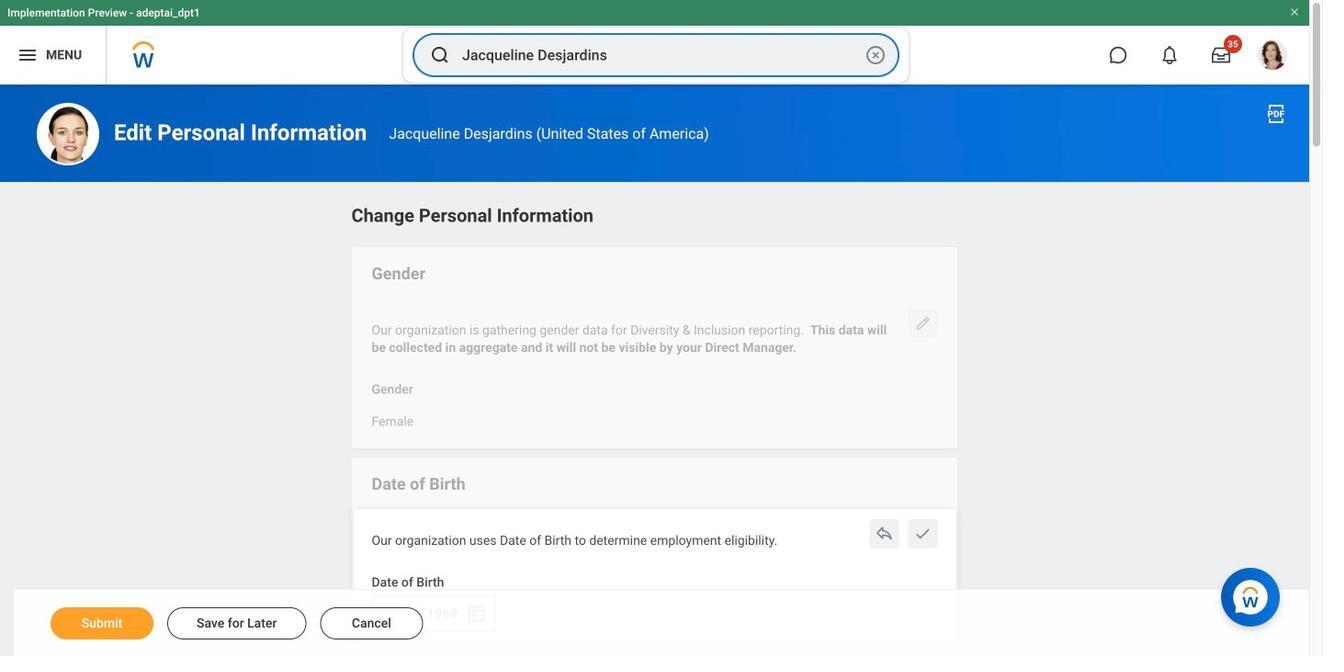 Task type: describe. For each thing, give the bounding box(es) containing it.
check image
[[914, 525, 932, 543]]

close environment banner image
[[1289, 6, 1300, 17]]

x circle image
[[865, 44, 887, 66]]

search image
[[429, 44, 451, 66]]

justify image
[[17, 44, 39, 66]]



Task type: vqa. For each thing, say whether or not it's contained in the screenshot.
calendar Image
yes



Task type: locate. For each thing, give the bounding box(es) containing it.
inbox large image
[[1212, 46, 1230, 64]]

None search field
[[402, 27, 910, 84]]

calendar image
[[465, 602, 487, 624]]

employee's photo (jacqueline desjardins) image
[[37, 103, 99, 165]]

Search Workday  search field
[[462, 35, 861, 75]]

action bar region
[[14, 589, 1309, 656]]

undo l image
[[875, 525, 894, 543]]

main content
[[0, 85, 1309, 656]]

view printable version (pdf) image
[[1265, 103, 1287, 125]]

None text field
[[372, 403, 414, 435]]

edit image
[[914, 314, 932, 333]]

profile logan mcneil image
[[1258, 40, 1287, 74]]

region
[[351, 201, 958, 656]]

notifications large image
[[1161, 46, 1179, 64]]

banner
[[0, 0, 1309, 85]]

jacqueline desjardins (united states of america) element
[[389, 125, 709, 143]]

group
[[372, 595, 496, 632]]



